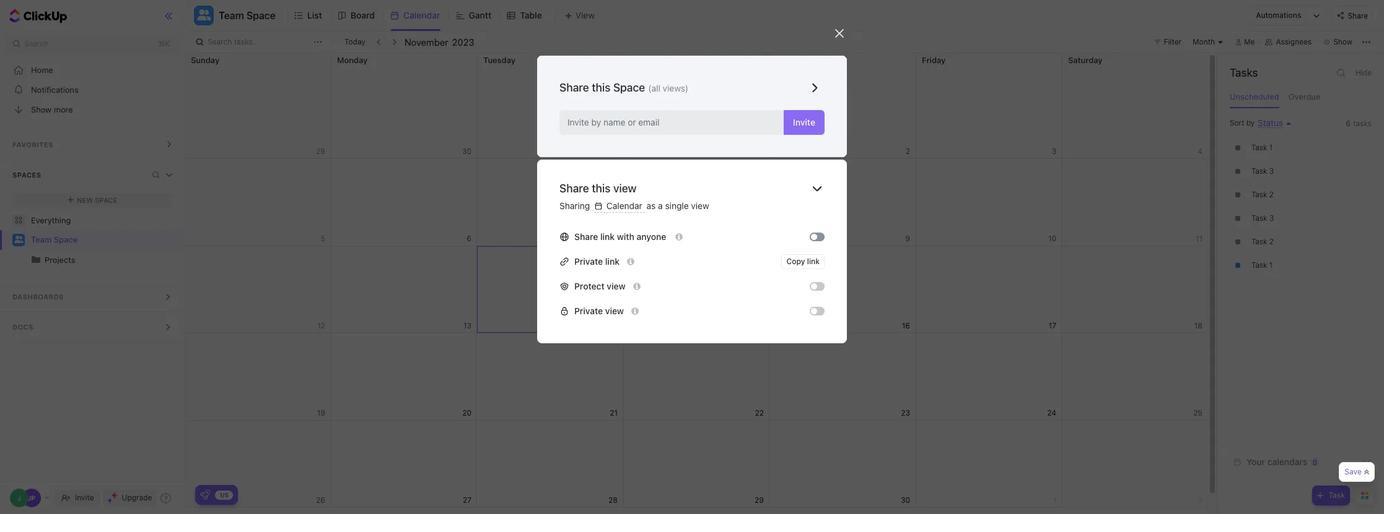 Task type: locate. For each thing, give the bounding box(es) containing it.
2 task 3 from the top
[[1252, 214, 1274, 223]]

3 up 'task 2'
[[1269, 167, 1274, 176]]

show
[[31, 104, 52, 114]]

board link
[[351, 0, 380, 31]]

team space for team space link at the top left of the page
[[31, 235, 78, 245]]

0 vertical spatial team
[[219, 10, 244, 21]]

sort
[[1230, 118, 1245, 128]]

)
[[685, 83, 688, 94]]

private link
[[574, 256, 620, 267]]

0 horizontal spatial by
[[591, 117, 601, 128]]

1 vertical spatial ‎task
[[1252, 237, 1267, 247]]

gantt link
[[469, 0, 496, 31]]

2 for ‎task 2
[[1269, 237, 1274, 247]]

friday
[[922, 55, 946, 65]]

27
[[463, 496, 472, 505]]

share for share this view
[[560, 182, 589, 195]]

this up invite by name or email
[[592, 81, 611, 94]]

1 horizontal spatial team space
[[219, 10, 276, 21]]

anyone
[[637, 231, 666, 242]]

sort by
[[1230, 118, 1255, 128]]

team inside sidebar navigation
[[31, 235, 52, 245]]

1 private from the top
[[574, 256, 603, 267]]

1 vertical spatial 3
[[1269, 214, 1274, 223]]

1 up 'task 2'
[[1269, 143, 1273, 152]]

private down protect
[[574, 306, 603, 316]]

1 this from the top
[[592, 81, 611, 94]]

row containing 19
[[185, 334, 1208, 421]]

0 vertical spatial team space
[[219, 10, 276, 21]]

29
[[755, 496, 764, 505]]

23
[[901, 409, 910, 418]]

today button
[[342, 36, 368, 48]]

thursday
[[776, 55, 812, 65]]

by right sort
[[1246, 118, 1255, 128]]

1 vertical spatial this
[[592, 182, 611, 195]]

space up projects
[[54, 235, 78, 245]]

views
[[663, 83, 685, 94]]

tasks...
[[234, 37, 259, 46]]

‎task down sort by
[[1252, 143, 1267, 152]]

team up search tasks...
[[219, 10, 244, 21]]

1 vertical spatial 1
[[1269, 261, 1273, 270]]

your
[[1247, 457, 1265, 468]]

me button
[[1231, 35, 1260, 50]]

26
[[316, 496, 325, 505]]

share up private link
[[574, 231, 598, 242]]

grid
[[184, 53, 1208, 515]]

1 horizontal spatial search
[[208, 37, 232, 46]]

calendar left as
[[604, 201, 645, 211]]

1 down ‎task 2
[[1269, 261, 1273, 270]]

row containing 16
[[185, 247, 1208, 334]]

‎task 1
[[1252, 143, 1273, 152]]

0 vertical spatial 3
[[1269, 167, 1274, 176]]

space right new
[[95, 196, 117, 204]]

team space
[[219, 10, 276, 21], [31, 235, 78, 245]]

this up sharing
[[592, 182, 611, 195]]

1 vertical spatial calendar
[[604, 201, 645, 211]]

today
[[345, 37, 365, 46]]

calendars
[[1268, 457, 1308, 468]]

share up sharing
[[560, 182, 589, 195]]

2 ‎task from the top
[[1252, 237, 1267, 247]]

search up sunday
[[208, 37, 232, 46]]

link down share link with anyone
[[605, 256, 620, 267]]

1 vertical spatial task 3
[[1252, 214, 1274, 223]]

calendar right 'board' link
[[403, 10, 440, 20]]

private view
[[574, 306, 624, 316]]

team for team space link at the top left of the page
[[31, 235, 52, 245]]

unscheduled
[[1230, 92, 1279, 102]]

search tasks...
[[208, 37, 259, 46]]

3
[[1269, 167, 1274, 176], [1269, 214, 1274, 223]]

email
[[638, 117, 660, 128]]

20
[[462, 409, 472, 418]]

by left name on the top of the page
[[591, 117, 601, 128]]

task 1
[[1252, 261, 1273, 270]]

a
[[658, 201, 663, 211]]

2 up ‎task 2
[[1269, 190, 1274, 200]]

0 vertical spatial task 3
[[1252, 167, 1274, 176]]

link
[[600, 231, 615, 242], [605, 256, 620, 267], [807, 257, 820, 266]]

more
[[54, 104, 73, 114]]

table
[[520, 10, 542, 20]]

this for view
[[592, 182, 611, 195]]

search
[[208, 37, 232, 46], [24, 39, 49, 48]]

1 for ‎task 1
[[1269, 143, 1273, 152]]

task 3 up 'task 2'
[[1252, 167, 1274, 176]]

2 2 from the top
[[1269, 237, 1274, 247]]

team space inside sidebar navigation
[[31, 235, 78, 245]]

6 tasks
[[1346, 119, 1372, 128]]

4 row from the top
[[185, 334, 1208, 421]]

board
[[351, 10, 375, 20]]

2
[[1269, 190, 1274, 200], [1269, 237, 1274, 247]]

team space inside button
[[219, 10, 276, 21]]

21
[[610, 409, 618, 418]]

1 2 from the top
[[1269, 190, 1274, 200]]

0 horizontal spatial team space
[[31, 235, 78, 245]]

space left (
[[613, 81, 645, 94]]

task 3 down 'task 2'
[[1252, 214, 1274, 223]]

1 ‎task from the top
[[1252, 143, 1267, 152]]

search inside sidebar navigation
[[24, 39, 49, 48]]

0 vertical spatial calendar
[[403, 10, 440, 20]]

share inside button
[[1348, 11, 1368, 20]]

0 vertical spatial private
[[574, 256, 603, 267]]

hide button
[[1352, 66, 1376, 81]]

1 horizontal spatial by
[[1246, 118, 1255, 128]]

0 vertical spatial this
[[592, 81, 611, 94]]

link right copy
[[807, 257, 820, 266]]

private
[[574, 256, 603, 267], [574, 306, 603, 316]]

link for copy
[[807, 257, 820, 266]]

team space up tasks...
[[219, 10, 276, 21]]

1 1 from the top
[[1269, 143, 1273, 152]]

‎task 2
[[1252, 237, 1274, 247]]

0 vertical spatial ‎task
[[1252, 143, 1267, 152]]

notifications
[[31, 85, 78, 94]]

team space for team space button
[[219, 10, 276, 21]]

private up protect
[[574, 256, 603, 267]]

onboarding checklist button image
[[200, 491, 210, 501]]

2 3 from the top
[[1269, 214, 1274, 223]]

tuesday
[[483, 55, 516, 65]]

row containing 26
[[185, 421, 1208, 509]]

2 up task 1
[[1269, 237, 1274, 247]]

link left with
[[600, 231, 615, 242]]

grid containing sunday
[[184, 53, 1208, 515]]

share up invite by name or email
[[560, 81, 589, 94]]

0 horizontal spatial calendar
[[403, 10, 440, 20]]

⌘k
[[158, 39, 170, 48]]

1 horizontal spatial team
[[219, 10, 244, 21]]

3 down 'task 2'
[[1269, 214, 1274, 223]]

team down everything
[[31, 235, 52, 245]]

space up search tasks... text box
[[246, 10, 276, 21]]

‎task up task 1
[[1252, 237, 1267, 247]]

0 horizontal spatial team
[[31, 235, 52, 245]]

saturday
[[1068, 55, 1103, 65]]

favorites
[[12, 141, 53, 149]]

3 row from the top
[[185, 247, 1208, 334]]

by for sort
[[1246, 118, 1255, 128]]

this for space
[[592, 81, 611, 94]]

0 vertical spatial 1
[[1269, 143, 1273, 152]]

calendar
[[403, 10, 440, 20], [604, 201, 645, 211]]

share up hide
[[1348, 11, 1368, 20]]

0 horizontal spatial search
[[24, 39, 49, 48]]

1 vertical spatial private
[[574, 306, 603, 316]]

assignees button
[[1260, 35, 1317, 50]]

2 1 from the top
[[1269, 261, 1273, 270]]

2 this from the top
[[592, 182, 611, 195]]

1 vertical spatial team space
[[31, 235, 78, 245]]

share this space ( all views )
[[560, 81, 688, 94]]

1 vertical spatial team
[[31, 235, 52, 245]]

user group image
[[14, 236, 23, 244]]

0 vertical spatial 2
[[1269, 190, 1274, 200]]

search up the 'home'
[[24, 39, 49, 48]]

1 horizontal spatial invite
[[568, 117, 589, 128]]

team space down everything
[[31, 235, 78, 245]]

row
[[185, 53, 1208, 159], [185, 159, 1208, 247], [185, 247, 1208, 334], [185, 334, 1208, 421], [185, 421, 1208, 509]]

projects link
[[1, 250, 174, 270], [45, 250, 174, 270]]

task
[[1252, 167, 1267, 176], [1252, 190, 1267, 200], [1252, 214, 1267, 223], [1252, 261, 1267, 270], [1329, 491, 1345, 501]]

25
[[1194, 409, 1203, 418]]

‎task
[[1252, 143, 1267, 152], [1252, 237, 1267, 247]]

5 row from the top
[[185, 421, 1208, 509]]

team inside button
[[219, 10, 244, 21]]

share link with anyone
[[574, 231, 669, 242]]

private for private view
[[574, 306, 603, 316]]

team
[[219, 10, 244, 21], [31, 235, 52, 245]]

0 horizontal spatial invite
[[75, 494, 94, 503]]

invite
[[568, 117, 589, 128], [793, 117, 815, 128], [75, 494, 94, 503]]

view
[[613, 182, 637, 195], [691, 201, 709, 211], [607, 281, 626, 292], [605, 306, 624, 316]]

2 private from the top
[[574, 306, 603, 316]]

1 vertical spatial 2
[[1269, 237, 1274, 247]]



Task type: vqa. For each thing, say whether or not it's contained in the screenshot.
JM
no



Task type: describe. For each thing, give the bounding box(es) containing it.
private for private link
[[574, 256, 603, 267]]

(
[[648, 83, 652, 94]]

onboarding checklist button element
[[200, 491, 210, 501]]

search for search tasks...
[[208, 37, 232, 46]]

share button
[[1332, 6, 1373, 25]]

‎task for ‎task 1
[[1252, 143, 1267, 152]]

sunday
[[191, 55, 219, 65]]

2 row from the top
[[185, 159, 1208, 247]]

share for share link with anyone
[[574, 231, 598, 242]]

all
[[652, 83, 660, 94]]

new space
[[77, 196, 117, 204]]

overdue
[[1289, 92, 1321, 102]]

table link
[[520, 0, 547, 31]]

view right single
[[691, 201, 709, 211]]

1 projects link from the left
[[1, 250, 174, 270]]

link for share
[[600, 231, 615, 242]]

1 horizontal spatial calendar
[[604, 201, 645, 211]]

favorites button
[[0, 130, 185, 159]]

everything link
[[0, 211, 185, 231]]

or
[[628, 117, 636, 128]]

1 for task 1
[[1269, 261, 1273, 270]]

name
[[604, 117, 626, 128]]

1 row from the top
[[185, 53, 1208, 159]]

gantt
[[469, 10, 492, 20]]

me
[[1244, 37, 1255, 46]]

protect view
[[574, 281, 626, 292]]

‎task for ‎task 2
[[1252, 237, 1267, 247]]

list link
[[307, 0, 327, 31]]

as a single view
[[647, 201, 709, 211]]

your calendars 0
[[1247, 457, 1317, 468]]

16
[[902, 321, 910, 331]]

share for share this space ( all views )
[[560, 81, 589, 94]]

upgrade link
[[103, 490, 157, 507]]

Search tasks... text field
[[208, 33, 310, 51]]

by for invite
[[591, 117, 601, 128]]

19
[[317, 409, 325, 418]]

2 for task 2
[[1269, 190, 1274, 200]]

17
[[1049, 321, 1056, 331]]

link for private
[[605, 256, 620, 267]]

projects
[[45, 255, 75, 265]]

invite by name or email
[[568, 117, 660, 128]]

6
[[1346, 119, 1351, 128]]

docs
[[12, 323, 33, 332]]

space inside team space button
[[246, 10, 276, 21]]

calendar link
[[403, 0, 445, 31]]

share this view
[[560, 182, 637, 195]]

share for share
[[1348, 11, 1368, 20]]

automations
[[1256, 11, 1302, 20]]

sharing
[[560, 201, 592, 211]]

24
[[1047, 409, 1056, 418]]

save
[[1345, 468, 1362, 477]]

1 task 3 from the top
[[1252, 167, 1274, 176]]

space inside team space link
[[54, 235, 78, 245]]

28
[[609, 496, 618, 505]]

list
[[307, 10, 322, 20]]

as
[[647, 201, 656, 211]]

1 3 from the top
[[1269, 167, 1274, 176]]

notifications link
[[0, 80, 185, 100]]

copy
[[787, 257, 805, 266]]

team for team space button
[[219, 10, 244, 21]]

new
[[77, 196, 93, 204]]

upgrade
[[122, 494, 152, 503]]

team space button
[[214, 2, 276, 29]]

protect
[[574, 281, 605, 292]]

show more
[[31, 104, 73, 114]]

18
[[1195, 321, 1203, 331]]

hide
[[1356, 68, 1372, 77]]

home link
[[0, 60, 185, 80]]

wednesday
[[630, 55, 674, 65]]

sidebar navigation
[[0, 0, 185, 515]]

2 projects link from the left
[[45, 250, 174, 270]]

view up with
[[613, 182, 637, 195]]

everything
[[31, 215, 71, 225]]

automations button
[[1250, 6, 1308, 25]]

0
[[1313, 459, 1317, 467]]

view right protect
[[607, 281, 626, 292]]

task 2
[[1252, 190, 1274, 200]]

home
[[31, 65, 53, 75]]

single
[[665, 201, 689, 211]]

dashboards
[[12, 293, 64, 301]]

1/5
[[219, 492, 229, 499]]

copy link
[[787, 257, 820, 266]]

invite inside sidebar navigation
[[75, 494, 94, 503]]

team space link
[[31, 231, 174, 250]]

tasks
[[1230, 66, 1258, 79]]

search for search
[[24, 39, 49, 48]]

monday
[[337, 55, 368, 65]]

view down protect view
[[605, 306, 624, 316]]

22
[[755, 409, 764, 418]]

with
[[617, 231, 634, 242]]

2 horizontal spatial invite
[[793, 117, 815, 128]]

tasks
[[1353, 119, 1372, 128]]

30
[[901, 496, 910, 505]]



